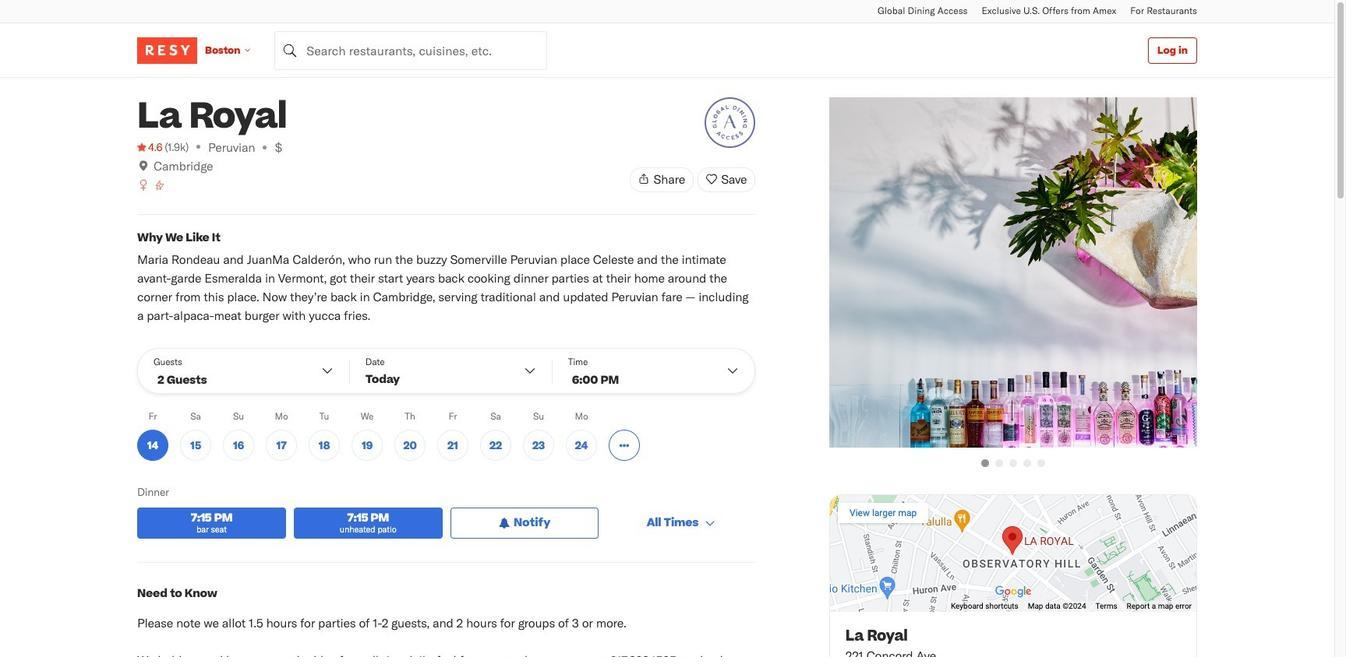 Task type: vqa. For each thing, say whether or not it's contained in the screenshot.
4.7 out of 5 stars icon
no



Task type: describe. For each thing, give the bounding box(es) containing it.
Search restaurants, cuisines, etc. text field
[[275, 31, 547, 70]]



Task type: locate. For each thing, give the bounding box(es) containing it.
4.6 out of 5 stars image
[[137, 140, 162, 155]]

None field
[[275, 31, 547, 70]]



